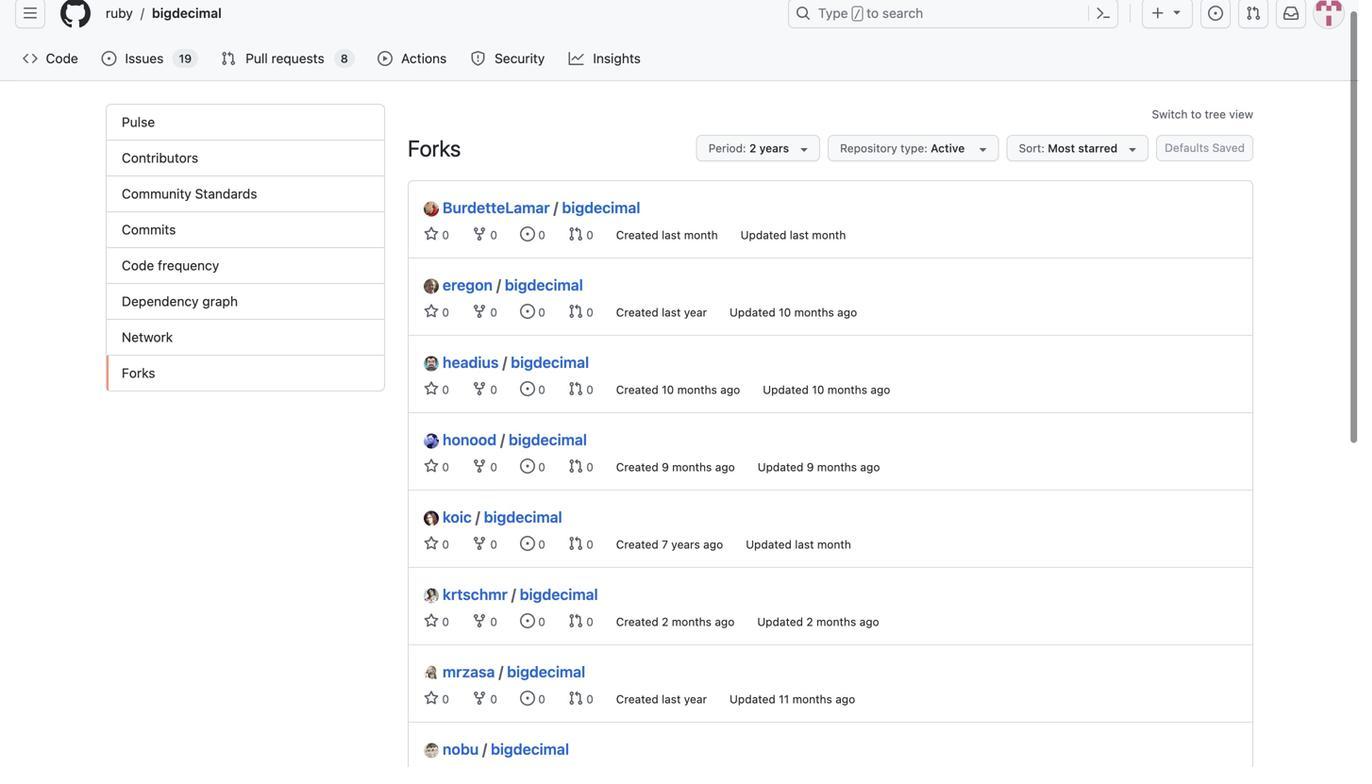 Task type: vqa. For each thing, say whether or not it's contained in the screenshot.
3rd Your from the top
no



Task type: describe. For each thing, give the bounding box(es) containing it.
1 horizontal spatial forks
[[408, 135, 461, 161]]

0 for headius star image
[[439, 383, 449, 396]]

headius
[[443, 353, 499, 371]]

0 for star image corresponding to mrzasa
[[439, 693, 449, 706]]

type
[[818, 5, 848, 21]]

pull requests
[[246, 50, 324, 66]]

0 for burdettelamar's star icon
[[439, 228, 449, 242]]

updated 2 months ago
[[757, 615, 879, 629]]

bigdecimal link for nobu
[[491, 740, 569, 758]]

standards
[[195, 186, 257, 202]]

updated last month for koic
[[746, 538, 851, 551]]

@headius image
[[424, 356, 439, 371]]

0 vertical spatial to
[[867, 5, 879, 21]]

dependency
[[122, 294, 199, 309]]

9 for created
[[662, 461, 669, 474]]

shield image
[[471, 51, 486, 66]]

issue opened image for mrzasa
[[520, 691, 535, 706]]

starred
[[1078, 142, 1118, 155]]

play image
[[377, 51, 392, 66]]

0 vertical spatial issue opened image
[[1208, 6, 1223, 21]]

git pull request image for honood
[[568, 459, 583, 474]]

updated for mrzasa
[[730, 693, 776, 706]]

/ for mrzasa
[[499, 663, 503, 681]]

0 for issue opened image for eregon
[[535, 306, 545, 319]]

pulse link
[[107, 105, 384, 141]]

bigdecimal for nobu
[[491, 740, 569, 758]]

command palette image
[[1096, 6, 1111, 21]]

community standards link
[[107, 177, 384, 212]]

8
[[341, 52, 348, 65]]

updated for krtschmr
[[757, 615, 803, 629]]

issue opened image for honood
[[520, 459, 535, 474]]

last for mrzasa
[[662, 693, 681, 706]]

created for honood
[[616, 461, 659, 474]]

most
[[1048, 142, 1075, 155]]

/ bigdecimal for mrzasa
[[499, 663, 585, 681]]

bigdecimal for koic
[[484, 508, 562, 526]]

network
[[122, 329, 173, 345]]

eregon link
[[424, 274, 493, 296]]

/ for headius
[[502, 353, 507, 371]]

updated last month for burdettelamar
[[741, 228, 846, 242]]

/ bigdecimal for honood
[[500, 431, 587, 449]]

community
[[122, 186, 191, 202]]

/ for eregon
[[496, 276, 501, 294]]

created last year for mrzasa
[[616, 693, 707, 706]]

years for 7
[[671, 538, 700, 551]]

bigdecimal for eregon
[[505, 276, 583, 294]]

issue opened image for krtschmr
[[520, 614, 535, 629]]

created 7 years ago
[[616, 538, 723, 551]]

star image for burdettelamar
[[424, 227, 439, 242]]

repository type: active
[[840, 142, 968, 155]]

0 for star icon related to eregon
[[439, 306, 449, 319]]

actions link
[[370, 44, 455, 73]]

created for koic
[[616, 538, 659, 551]]

actions
[[401, 50, 447, 66]]

issue opened image for eregon
[[520, 304, 535, 319]]

updated 9 months ago
[[758, 461, 880, 474]]

0 for eregon git pull request icon
[[583, 306, 593, 319]]

bigdecimal inside ruby / bigdecimal
[[152, 5, 222, 21]]

created for eregon
[[616, 306, 659, 319]]

commits link
[[107, 212, 384, 248]]

homepage image
[[60, 0, 91, 28]]

insights link
[[561, 44, 650, 73]]

/ bigdecimal for headius
[[502, 353, 589, 371]]

0 for star image associated with koic
[[439, 538, 449, 551]]

repository
[[840, 142, 897, 155]]

active
[[931, 142, 965, 155]]

security link
[[463, 44, 554, 73]]

code frequency link
[[107, 248, 384, 284]]

created 10 months ago
[[616, 383, 740, 396]]

updated for koic
[[746, 538, 792, 551]]

month for burdettelamar
[[812, 228, 846, 242]]

last for eregon
[[662, 306, 681, 319]]

0 for repo forked icon related to burdettelamar
[[487, 228, 497, 242]]

git pull request image
[[1246, 6, 1261, 21]]

2 for updated
[[806, 615, 813, 629]]

created 2 months ago
[[616, 615, 735, 629]]

month for koic
[[817, 538, 851, 551]]

bigdecimal link for honood
[[509, 431, 587, 449]]

frequency
[[158, 258, 219, 273]]

eregon
[[443, 276, 493, 294]]

0 for git pull request icon corresponding to koic
[[583, 538, 593, 551]]

1 horizontal spatial to
[[1191, 108, 1202, 121]]

git pull request image for krtschmr
[[568, 614, 583, 629]]

git pull request image for mrzasa
[[568, 691, 583, 706]]

issues
[[125, 50, 164, 66]]

search
[[882, 5, 923, 21]]

created for headius
[[616, 383, 659, 396]]

dependency graph
[[122, 294, 238, 309]]

0 for issue opened image associated with honood
[[535, 461, 545, 474]]

switch to tree view
[[1152, 108, 1253, 121]]

honood link
[[424, 429, 497, 451]]

bigdecimal link for koic
[[484, 508, 562, 526]]

bigdecimal for burdettelamar
[[562, 199, 640, 217]]

type:
[[901, 142, 928, 155]]

bigdecimal link for headius
[[511, 353, 589, 371]]

bigdecimal link for burdettelamar
[[562, 199, 640, 217]]

created for mrzasa
[[616, 693, 659, 706]]

community standards
[[122, 186, 257, 202]]

7
[[662, 538, 668, 551]]

/ bigdecimal for eregon
[[496, 276, 583, 294]]

ruby link
[[98, 0, 140, 28]]

type / to search
[[818, 5, 923, 21]]

19
[[179, 52, 192, 65]]

@koic image
[[424, 511, 439, 526]]

headius link
[[424, 351, 499, 374]]

ruby
[[106, 5, 133, 21]]

bigdecimal link for mrzasa
[[507, 663, 585, 681]]

insights element
[[106, 104, 385, 392]]

0 for git pull request icon related to krtschmr
[[583, 615, 593, 629]]

switch
[[1152, 108, 1188, 121]]

@nobu image
[[424, 743, 439, 758]]

pulse
[[122, 114, 155, 130]]



Task type: locate. For each thing, give the bounding box(es) containing it.
0 vertical spatial code
[[46, 50, 78, 66]]

triangle down image right plus "image"
[[1169, 4, 1185, 19]]

created last month
[[616, 228, 718, 242]]

repo forked image for krtschmr
[[472, 614, 487, 629]]

/ right headius
[[502, 353, 507, 371]]

@krtschmr image
[[424, 588, 439, 604]]

switch to tree view link
[[1152, 108, 1253, 121]]

code link
[[15, 44, 86, 73]]

updated 10 months ago for eregon
[[730, 306, 857, 319]]

0 for mrzasa git pull request icon
[[583, 693, 593, 706]]

2 triangle down image from the left
[[1125, 142, 1140, 157]]

created 9 months ago
[[616, 461, 735, 474]]

ago
[[837, 306, 857, 319], [720, 383, 740, 396], [871, 383, 890, 396], [715, 461, 735, 474], [860, 461, 880, 474], [703, 538, 723, 551], [715, 615, 735, 629], [859, 615, 879, 629], [835, 693, 855, 706]]

code
[[46, 50, 78, 66], [122, 258, 154, 273]]

bigdecimal right "eregon"
[[505, 276, 583, 294]]

1 vertical spatial forks
[[122, 365, 155, 381]]

3 created from the top
[[616, 383, 659, 396]]

bigdecimal right koic
[[484, 508, 562, 526]]

/ bigdecimal right "eregon"
[[496, 276, 583, 294]]

/ bigdecimal for krtschmr
[[511, 586, 598, 604]]

star image down @honood image
[[424, 459, 439, 474]]

/ right mrzasa
[[499, 663, 503, 681]]

graph image
[[569, 51, 584, 66]]

2 star image from the top
[[424, 304, 439, 319]]

nobu
[[443, 740, 479, 758]]

year
[[684, 306, 707, 319], [684, 693, 707, 706]]

1 created last year from the top
[[616, 306, 707, 319]]

star image down @krtschmr icon
[[424, 614, 439, 629]]

star image for mrzasa
[[424, 691, 439, 706]]

0 for repo forked icon related to honood
[[487, 461, 497, 474]]

repo forked image for headius
[[472, 381, 487, 396]]

1 vertical spatial repo forked image
[[472, 536, 487, 551]]

requests
[[271, 50, 324, 66]]

list containing ruby / bigdecimal
[[98, 0, 777, 28]]

3 star image from the top
[[424, 691, 439, 706]]

star image for headius
[[424, 381, 439, 396]]

bigdecimal link right "eregon"
[[505, 276, 583, 294]]

0 horizontal spatial to
[[867, 5, 879, 21]]

0 for burdettelamar issue opened image
[[535, 228, 545, 242]]

/ right honood
[[500, 431, 505, 449]]

forks up @burdettelamar image
[[408, 135, 461, 161]]

9 for updated
[[807, 461, 814, 474]]

code for code frequency
[[122, 258, 154, 273]]

0 for git pull request icon related to honood
[[583, 461, 593, 474]]

0 vertical spatial triangle down image
[[1169, 4, 1185, 19]]

years
[[759, 142, 789, 155], [671, 538, 700, 551]]

created last year down created 2 months ago
[[616, 693, 707, 706]]

2 vertical spatial star image
[[424, 691, 439, 706]]

last
[[662, 228, 681, 242], [790, 228, 809, 242], [662, 306, 681, 319], [795, 538, 814, 551], [662, 693, 681, 706]]

repo forked image down mrzasa
[[472, 691, 487, 706]]

star image down @koic image at bottom
[[424, 536, 439, 551]]

4 repo forked image from the top
[[472, 614, 487, 629]]

triangle down image right active
[[975, 142, 991, 157]]

graph
[[202, 294, 238, 309]]

updated for burdettelamar
[[741, 228, 787, 242]]

bigdecimal link right headius
[[511, 353, 589, 371]]

bigdecimal link up created last month
[[562, 199, 640, 217]]

0 for headius git pull request icon
[[583, 383, 593, 396]]

krtschmr link
[[424, 583, 508, 606]]

dependency graph link
[[107, 284, 384, 320]]

burdettelamar link
[[424, 196, 550, 219]]

1 vertical spatial created last year
[[616, 693, 707, 706]]

1 vertical spatial to
[[1191, 108, 1202, 121]]

koic
[[443, 508, 472, 526]]

repo forked image for burdettelamar
[[472, 227, 487, 242]]

bigdecimal for krtschmr
[[520, 586, 598, 604]]

triangle down image
[[1169, 4, 1185, 19], [975, 142, 991, 157]]

/ right nobu
[[482, 740, 487, 758]]

2 year from the top
[[684, 693, 707, 706]]

/ bigdecimal for burdettelamar
[[554, 199, 640, 217]]

2 down 7
[[662, 615, 669, 629]]

git pull request image for eregon
[[568, 304, 583, 319]]

/ bigdecimal for nobu
[[482, 740, 569, 758]]

contributors
[[122, 150, 198, 166]]

0 horizontal spatial 10
[[662, 383, 674, 396]]

1 vertical spatial year
[[684, 693, 707, 706]]

repo forked image for koic
[[472, 536, 487, 551]]

issue opened image
[[101, 51, 116, 66], [520, 227, 535, 242], [520, 304, 535, 319], [520, 459, 535, 474], [520, 536, 535, 551], [520, 691, 535, 706]]

/ bigdecimal right krtschmr at left bottom
[[511, 586, 598, 604]]

bigdecimal right krtschmr at left bottom
[[520, 586, 598, 604]]

2 vertical spatial issue opened image
[[520, 614, 535, 629]]

triangle down image right 'period: 2 years'
[[797, 142, 812, 157]]

3 star image from the top
[[424, 459, 439, 474]]

updated for headius
[[763, 383, 809, 396]]

bigdecimal for headius
[[511, 353, 589, 371]]

code down commits
[[122, 258, 154, 273]]

/ right type
[[854, 8, 861, 21]]

11
[[779, 693, 789, 706]]

repo forked image down headius
[[472, 381, 487, 396]]

2 star image from the top
[[424, 536, 439, 551]]

bigdecimal for mrzasa
[[507, 663, 585, 681]]

repo forked image down honood
[[472, 459, 487, 474]]

year up created 10 months ago
[[684, 306, 707, 319]]

forks inside insights element
[[122, 365, 155, 381]]

created last year for eregon
[[616, 306, 707, 319]]

bigdecimal link up 19
[[144, 0, 229, 28]]

years right period:
[[759, 142, 789, 155]]

star image for honood
[[424, 459, 439, 474]]

/ bigdecimal right honood
[[500, 431, 587, 449]]

1 star image from the top
[[424, 381, 439, 396]]

burdettelamar
[[443, 199, 550, 217]]

0 for burdettelamar git pull request icon
[[583, 228, 593, 242]]

defaults saved button
[[1156, 135, 1253, 161]]

issue opened image for burdettelamar
[[520, 227, 535, 242]]

/ bigdecimal
[[554, 199, 640, 217], [496, 276, 583, 294], [502, 353, 589, 371], [500, 431, 587, 449], [476, 508, 562, 526], [511, 586, 598, 604], [499, 663, 585, 681], [482, 740, 569, 758]]

honood
[[443, 431, 497, 449]]

to
[[867, 5, 879, 21], [1191, 108, 1202, 121]]

tree
[[1205, 108, 1226, 121]]

2 for created
[[662, 615, 669, 629]]

updated 10 months ago
[[730, 306, 857, 319], [763, 383, 890, 396]]

notifications image
[[1284, 6, 1299, 21]]

star image down @eregon image
[[424, 304, 439, 319]]

period:
[[709, 142, 746, 155]]

0 vertical spatial created last year
[[616, 306, 707, 319]]

year for eregon
[[684, 306, 707, 319]]

@honood image
[[424, 434, 439, 449]]

issue opened image
[[1208, 6, 1223, 21], [520, 381, 535, 396], [520, 614, 535, 629]]

10 for eregon
[[779, 306, 791, 319]]

list
[[98, 0, 777, 28]]

0 horizontal spatial triangle down image
[[797, 142, 812, 157]]

0 horizontal spatial triangle down image
[[975, 142, 991, 157]]

code frequency
[[122, 258, 219, 273]]

1 vertical spatial star image
[[424, 536, 439, 551]]

1 repo forked image from the top
[[472, 227, 487, 242]]

code for code
[[46, 50, 78, 66]]

/
[[140, 5, 144, 21], [854, 8, 861, 21], [554, 199, 558, 217], [496, 276, 501, 294], [502, 353, 507, 371], [500, 431, 505, 449], [476, 508, 480, 526], [511, 586, 516, 604], [499, 663, 503, 681], [482, 740, 487, 758]]

star image for krtschmr
[[424, 614, 439, 629]]

@burdettelamar image
[[424, 202, 439, 217]]

star image
[[424, 227, 439, 242], [424, 304, 439, 319], [424, 459, 439, 474], [424, 614, 439, 629]]

1 vertical spatial triangle down image
[[975, 142, 991, 157]]

repo forked image down krtschmr at left bottom
[[472, 614, 487, 629]]

1 horizontal spatial years
[[759, 142, 789, 155]]

bigdecimal link right honood
[[509, 431, 587, 449]]

0
[[439, 228, 449, 242], [487, 228, 497, 242], [535, 228, 545, 242], [583, 228, 593, 242], [439, 306, 449, 319], [487, 306, 497, 319], [535, 306, 545, 319], [583, 306, 593, 319], [439, 383, 449, 396], [487, 383, 497, 396], [535, 383, 545, 396], [583, 383, 593, 396], [439, 461, 449, 474], [487, 461, 497, 474], [535, 461, 545, 474], [583, 461, 593, 474], [439, 538, 449, 551], [487, 538, 497, 551], [535, 538, 545, 551], [583, 538, 593, 551], [439, 615, 449, 629], [487, 615, 497, 629], [535, 615, 545, 629], [583, 615, 593, 629], [439, 693, 449, 706], [487, 693, 497, 706], [535, 693, 545, 706], [583, 693, 593, 706]]

plus image
[[1151, 6, 1166, 21]]

/ inside "type / to search"
[[854, 8, 861, 21]]

/ inside ruby / bigdecimal
[[140, 5, 144, 21]]

2 repo forked image from the top
[[472, 381, 487, 396]]

0 vertical spatial year
[[684, 306, 707, 319]]

commits
[[122, 222, 176, 237]]

1 vertical spatial years
[[671, 538, 700, 551]]

updated for eregon
[[730, 306, 776, 319]]

to left search
[[867, 5, 879, 21]]

ruby / bigdecimal
[[106, 5, 222, 21]]

repo forked image
[[472, 304, 487, 319], [472, 536, 487, 551]]

bigdecimal right headius
[[511, 353, 589, 371]]

star image down @burdettelamar image
[[424, 227, 439, 242]]

created
[[616, 228, 659, 242], [616, 306, 659, 319], [616, 383, 659, 396], [616, 461, 659, 474], [616, 538, 659, 551], [616, 615, 659, 629], [616, 693, 659, 706]]

created for burdettelamar
[[616, 228, 659, 242]]

0 for krtschmr star icon
[[439, 615, 449, 629]]

/ bigdecimal right koic
[[476, 508, 562, 526]]

repo forked image for eregon
[[472, 304, 487, 319]]

/ bigdecimal right headius
[[502, 353, 589, 371]]

0 for repo forked icon related to krtschmr
[[487, 615, 497, 629]]

0 horizontal spatial forks
[[122, 365, 155, 381]]

2 repo forked image from the top
[[472, 536, 487, 551]]

0 vertical spatial star image
[[424, 381, 439, 396]]

/ right the ruby
[[140, 5, 144, 21]]

forks
[[408, 135, 461, 161], [122, 365, 155, 381]]

0 for repo forked icon associated with mrzasa
[[487, 693, 497, 706]]

2 up updated 11 months ago
[[806, 615, 813, 629]]

0 vertical spatial repo forked image
[[472, 304, 487, 319]]

triangle down image right starred
[[1125, 142, 1140, 157]]

/ bigdecimal up created last month
[[554, 199, 640, 217]]

krtschmr
[[443, 586, 508, 604]]

last for burdettelamar
[[662, 228, 681, 242]]

10 for headius
[[812, 383, 824, 396]]

created for krtschmr
[[616, 615, 659, 629]]

2 for period:
[[749, 142, 756, 155]]

bigdecimal up created last month
[[562, 199, 640, 217]]

forks link
[[107, 356, 384, 391]]

updated for honood
[[758, 461, 804, 474]]

1 horizontal spatial 9
[[807, 461, 814, 474]]

years for 2
[[759, 142, 789, 155]]

bigdecimal up 19
[[152, 5, 222, 21]]

created last year down created last month
[[616, 306, 707, 319]]

repo forked image for mrzasa
[[472, 691, 487, 706]]

@mrzasa image
[[424, 666, 439, 681]]

star image down @mrzasa icon
[[424, 691, 439, 706]]

0 for star icon for honood
[[439, 461, 449, 474]]

network link
[[107, 320, 384, 356]]

koic link
[[424, 506, 472, 529]]

3 repo forked image from the top
[[472, 459, 487, 474]]

0 vertical spatial updated 10 months ago
[[730, 306, 857, 319]]

triangle down image for most starred
[[1125, 142, 1140, 157]]

2 right period:
[[749, 142, 756, 155]]

defaults
[[1165, 141, 1209, 154]]

code image
[[23, 51, 38, 66]]

1 vertical spatial updated last month
[[746, 538, 851, 551]]

updated 10 months ago for headius
[[763, 383, 890, 396]]

period: 2 years
[[709, 142, 789, 155]]

2 horizontal spatial 10
[[812, 383, 824, 396]]

mrzasa link
[[424, 661, 495, 683]]

bigdecimal right honood
[[509, 431, 587, 449]]

1 vertical spatial code
[[122, 258, 154, 273]]

bigdecimal link right nobu
[[491, 740, 569, 758]]

repo forked image down "eregon"
[[472, 304, 487, 319]]

created last year
[[616, 306, 707, 319], [616, 693, 707, 706]]

1 vertical spatial updated 10 months ago
[[763, 383, 890, 396]]

/ bigdecimal for koic
[[476, 508, 562, 526]]

0 for repo forked icon for headius
[[487, 383, 497, 396]]

code inside insights element
[[122, 258, 154, 273]]

5 repo forked image from the top
[[472, 691, 487, 706]]

sort: most starred
[[1019, 142, 1118, 155]]

@eregon image
[[424, 279, 439, 294]]

defaults saved
[[1165, 141, 1245, 154]]

bigdecimal for honood
[[509, 431, 587, 449]]

0 horizontal spatial code
[[46, 50, 78, 66]]

code right code icon
[[46, 50, 78, 66]]

issue opened image for koic
[[520, 536, 535, 551]]

/ for honood
[[500, 431, 505, 449]]

/ for nobu
[[482, 740, 487, 758]]

0 vertical spatial updated last month
[[741, 228, 846, 242]]

updated
[[741, 228, 787, 242], [730, 306, 776, 319], [763, 383, 809, 396], [758, 461, 804, 474], [746, 538, 792, 551], [757, 615, 803, 629], [730, 693, 776, 706]]

0 vertical spatial years
[[759, 142, 789, 155]]

7 created from the top
[[616, 693, 659, 706]]

6 created from the top
[[616, 615, 659, 629]]

mrzasa
[[443, 663, 495, 681]]

bigdecimal link right krtschmr at left bottom
[[520, 586, 598, 604]]

/ bigdecimal right mrzasa
[[499, 663, 585, 681]]

bigdecimal link right koic
[[484, 508, 562, 526]]

issue opened image for headius
[[520, 381, 535, 396]]

0 for issue opened image for koic
[[535, 538, 545, 551]]

0 horizontal spatial 9
[[662, 461, 669, 474]]

bigdecimal link for krtschmr
[[520, 586, 598, 604]]

2 horizontal spatial 2
[[806, 615, 813, 629]]

repo forked image
[[472, 227, 487, 242], [472, 381, 487, 396], [472, 459, 487, 474], [472, 614, 487, 629], [472, 691, 487, 706]]

contributors link
[[107, 141, 384, 177]]

repo forked image up krtschmr at left bottom
[[472, 536, 487, 551]]

years right 7
[[671, 538, 700, 551]]

5 created from the top
[[616, 538, 659, 551]]

repo forked image down burdettelamar link
[[472, 227, 487, 242]]

1 horizontal spatial 2
[[749, 142, 756, 155]]

1 horizontal spatial triangle down image
[[1125, 142, 1140, 157]]

0 horizontal spatial years
[[671, 538, 700, 551]]

sort:
[[1019, 142, 1045, 155]]

triangle down image
[[797, 142, 812, 157], [1125, 142, 1140, 157]]

insights
[[593, 50, 641, 66]]

saved
[[1212, 141, 1245, 154]]

forks down network
[[122, 365, 155, 381]]

0 link
[[424, 227, 449, 242], [472, 227, 497, 242], [520, 227, 545, 242], [568, 227, 593, 242], [424, 304, 449, 319], [472, 304, 497, 319], [520, 304, 545, 319], [568, 304, 593, 319], [424, 381, 449, 396], [472, 381, 497, 396], [520, 381, 545, 396], [568, 381, 593, 396], [424, 459, 449, 474], [472, 459, 497, 474], [520, 459, 545, 474], [568, 459, 593, 474], [424, 536, 449, 551], [472, 536, 497, 551], [520, 536, 545, 551], [568, 536, 593, 551], [424, 614, 449, 629], [472, 614, 497, 629], [520, 614, 545, 629], [568, 614, 593, 629], [424, 691, 449, 706], [472, 691, 497, 706], [520, 691, 545, 706], [568, 691, 593, 706]]

1 year from the top
[[684, 306, 707, 319]]

1 horizontal spatial triangle down image
[[1169, 4, 1185, 19]]

bigdecimal
[[152, 5, 222, 21], [562, 199, 640, 217], [505, 276, 583, 294], [511, 353, 589, 371], [509, 431, 587, 449], [484, 508, 562, 526], [520, 586, 598, 604], [507, 663, 585, 681], [491, 740, 569, 758]]

star image for koic
[[424, 536, 439, 551]]

4 created from the top
[[616, 461, 659, 474]]

/ right burdettelamar
[[554, 199, 558, 217]]

year down created 2 months ago
[[684, 693, 707, 706]]

bigdecimal right nobu
[[491, 740, 569, 758]]

0 horizontal spatial 2
[[662, 615, 669, 629]]

/ for krtschmr
[[511, 586, 516, 604]]

9
[[662, 461, 669, 474], [807, 461, 814, 474]]

/ for koic
[[476, 508, 480, 526]]

1 horizontal spatial code
[[122, 258, 154, 273]]

bigdecimal right mrzasa
[[507, 663, 585, 681]]

repo forked image for honood
[[472, 459, 487, 474]]

/ right "eregon"
[[496, 276, 501, 294]]

updated last month
[[741, 228, 846, 242], [746, 538, 851, 551]]

/ right krtschmr at left bottom
[[511, 586, 516, 604]]

10
[[779, 306, 791, 319], [662, 383, 674, 396], [812, 383, 824, 396]]

1 triangle down image from the left
[[797, 142, 812, 157]]

/ bigdecimal right nobu
[[482, 740, 569, 758]]

1 repo forked image from the top
[[472, 304, 487, 319]]

/ right koic
[[476, 508, 480, 526]]

2 9 from the left
[[807, 461, 814, 474]]

1 9 from the left
[[662, 461, 669, 474]]

month
[[684, 228, 718, 242], [812, 228, 846, 242], [817, 538, 851, 551]]

bigdecimal link
[[144, 0, 229, 28], [562, 199, 640, 217], [505, 276, 583, 294], [511, 353, 589, 371], [509, 431, 587, 449], [484, 508, 562, 526], [520, 586, 598, 604], [507, 663, 585, 681], [491, 740, 569, 758]]

nobu link
[[424, 738, 479, 761]]

security
[[495, 50, 545, 66]]

1 vertical spatial issue opened image
[[520, 381, 535, 396]]

2
[[749, 142, 756, 155], [662, 615, 669, 629], [806, 615, 813, 629]]

pull
[[246, 50, 268, 66]]

bigdecimal link right mrzasa
[[507, 663, 585, 681]]

4 star image from the top
[[424, 614, 439, 629]]

1 star image from the top
[[424, 227, 439, 242]]

to left tree
[[1191, 108, 1202, 121]]

/ for burdettelamar
[[554, 199, 558, 217]]

0 vertical spatial forks
[[408, 135, 461, 161]]

star image
[[424, 381, 439, 396], [424, 536, 439, 551], [424, 691, 439, 706]]

0 for issue opened image for mrzasa
[[535, 693, 545, 706]]

1 created from the top
[[616, 228, 659, 242]]

2 created from the top
[[616, 306, 659, 319]]

view
[[1229, 108, 1253, 121]]

2 created last year from the top
[[616, 693, 707, 706]]

git pull request image for koic
[[568, 536, 583, 551]]

star image for eregon
[[424, 304, 439, 319]]

1 horizontal spatial 10
[[779, 306, 791, 319]]

git pull request image
[[221, 51, 236, 66], [568, 227, 583, 242], [568, 304, 583, 319], [568, 381, 583, 396], [568, 459, 583, 474], [568, 536, 583, 551], [568, 614, 583, 629], [568, 691, 583, 706]]

git pull request image for burdettelamar
[[568, 227, 583, 242]]

months
[[794, 306, 834, 319], [677, 383, 717, 396], [828, 383, 867, 396], [672, 461, 712, 474], [817, 461, 857, 474], [672, 615, 712, 629], [816, 615, 856, 629], [792, 693, 832, 706]]

updated 11 months ago
[[730, 693, 855, 706]]

star image down @headius icon
[[424, 381, 439, 396]]



